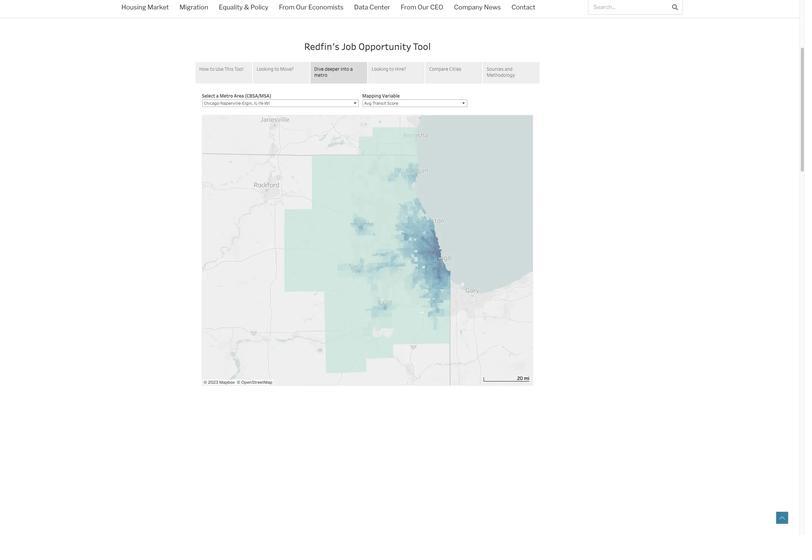 Task type: vqa. For each thing, say whether or not it's contained in the screenshot.
"Center"
yes



Task type: describe. For each thing, give the bounding box(es) containing it.
opportunity
[[188, 12, 259, 28]]

ceo
[[430, 3, 443, 11]]

search image
[[672, 4, 678, 10]]

equality & policy
[[219, 3, 268, 11]]

market
[[148, 3, 169, 11]]

equality & policy link
[[214, 0, 274, 16]]

our for economists
[[296, 3, 307, 11]]

from our ceo
[[401, 3, 443, 11]]

equality
[[219, 3, 243, 11]]

housing market link
[[116, 0, 174, 16]]

company news link
[[449, 0, 506, 16]]

data
[[354, 3, 368, 11]]

data center link
[[349, 0, 395, 16]]

from our economists
[[279, 3, 344, 11]]

company
[[454, 3, 483, 11]]

from our ceo link
[[395, 0, 449, 16]]

opportunity score
[[188, 12, 296, 28]]

from for from our ceo
[[401, 3, 416, 11]]

migration
[[180, 3, 208, 11]]



Task type: locate. For each thing, give the bounding box(es) containing it.
from up score
[[279, 3, 295, 11]]

1 from from the left
[[279, 3, 295, 11]]

from left ceo
[[401, 3, 416, 11]]

housing market
[[121, 3, 169, 11]]

None search field
[[588, 0, 683, 15]]

economists
[[308, 3, 344, 11]]

our for ceo
[[418, 3, 429, 11]]

contact link
[[506, 0, 541, 16]]

from our economists link
[[274, 0, 349, 16]]

news
[[484, 3, 501, 11]]

migration link
[[174, 0, 214, 16]]

1 horizontal spatial from
[[401, 3, 416, 11]]

1 our from the left
[[296, 3, 307, 11]]

our
[[296, 3, 307, 11], [418, 3, 429, 11]]

from
[[279, 3, 295, 11], [401, 3, 416, 11]]

contact
[[511, 3, 535, 11]]

our left ceo
[[418, 3, 429, 11]]

2 our from the left
[[418, 3, 429, 11]]

policy
[[251, 3, 268, 11]]

data center
[[354, 3, 390, 11]]

0 horizontal spatial from
[[279, 3, 295, 11]]

company news
[[454, 3, 501, 11]]

score
[[262, 12, 296, 28]]

1 horizontal spatial our
[[418, 3, 429, 11]]

from for from our economists
[[279, 3, 295, 11]]

center
[[370, 3, 390, 11]]

our left economists at the left of the page
[[296, 3, 307, 11]]

Search... search field
[[588, 0, 668, 14]]

0 horizontal spatial our
[[296, 3, 307, 11]]

housing
[[121, 3, 146, 11]]

2 from from the left
[[401, 3, 416, 11]]

&
[[244, 3, 249, 11]]



